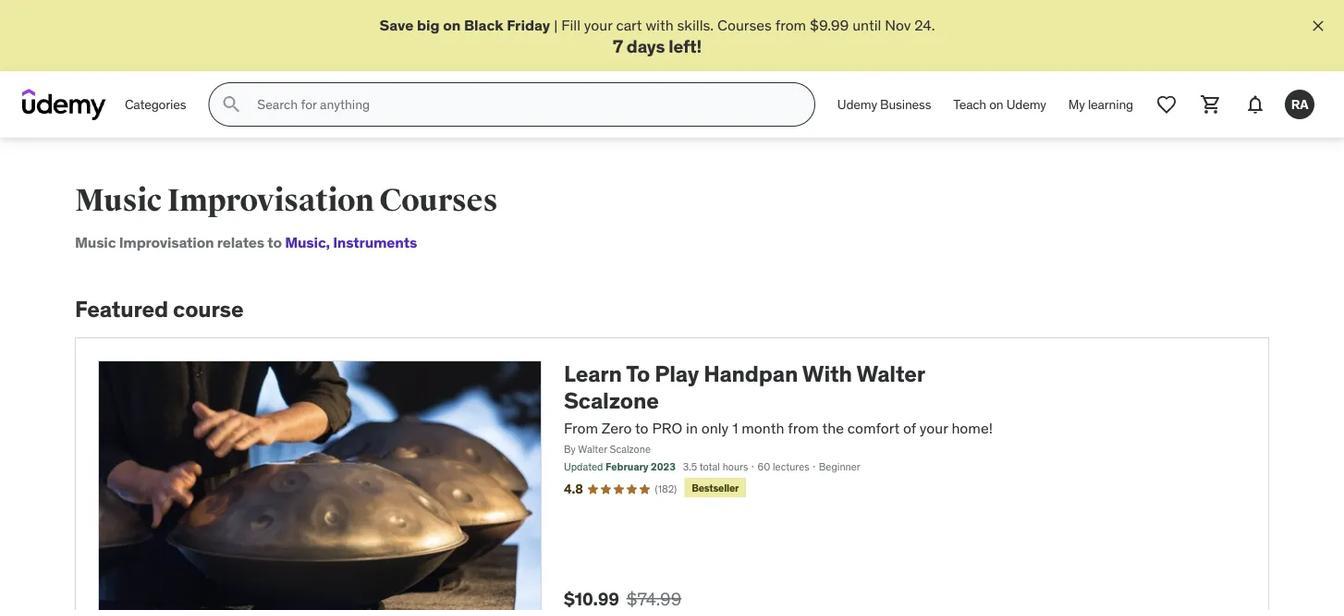 Task type: describe. For each thing, give the bounding box(es) containing it.
pro
[[652, 418, 683, 437]]

to inside learn to play handpan with walter scalzone from zero to pro in only 1 month from the comfort of your home! by walter scalzone
[[635, 418, 649, 437]]

instruments link
[[326, 233, 417, 252]]

2023
[[651, 461, 676, 474]]

big
[[417, 15, 440, 34]]

beginner
[[819, 461, 861, 474]]

music improvisation relates to music instruments
[[75, 233, 417, 252]]

cart
[[616, 15, 642, 34]]

0 horizontal spatial courses
[[379, 181, 498, 220]]

60
[[758, 461, 771, 474]]

only
[[702, 418, 729, 437]]

nov
[[885, 15, 911, 34]]

1 vertical spatial walter
[[578, 443, 607, 456]]

friday
[[507, 15, 550, 34]]

0 horizontal spatial to
[[268, 233, 282, 252]]

save
[[380, 15, 414, 34]]

of
[[904, 418, 916, 437]]

improvisation for relates
[[119, 233, 214, 252]]

ra link
[[1278, 82, 1322, 127]]

february
[[606, 461, 649, 474]]

with
[[803, 360, 852, 388]]

3.5 total hours
[[683, 461, 748, 474]]

submit search image
[[220, 94, 243, 116]]

total
[[700, 461, 720, 474]]

learn
[[564, 360, 622, 388]]

1 vertical spatial scalzone
[[610, 443, 651, 456]]

skills.
[[677, 15, 714, 34]]

udemy image
[[22, 89, 106, 120]]

my learning
[[1069, 96, 1134, 113]]

fill
[[562, 15, 581, 34]]

teach
[[954, 96, 987, 113]]

3.5
[[683, 461, 697, 474]]

handpan
[[704, 360, 798, 388]]

save big on black friday | fill your cart with skills. courses from $9.99 until nov 24. 7 days left!
[[380, 15, 935, 57]]

hours
[[723, 461, 748, 474]]

left!
[[669, 35, 702, 57]]

instruments
[[333, 233, 417, 252]]

udemy business link
[[827, 82, 943, 127]]

2 udemy from the left
[[1007, 96, 1047, 113]]

music for music improvisation courses
[[75, 181, 162, 220]]

in
[[686, 418, 698, 437]]

course
[[173, 295, 244, 323]]

updated february 2023
[[564, 461, 676, 474]]

1
[[733, 418, 738, 437]]

0 vertical spatial scalzone
[[564, 387, 659, 414]]

4.8
[[564, 481, 583, 498]]

featured course
[[75, 295, 244, 323]]

month
[[742, 418, 785, 437]]

to
[[626, 360, 650, 388]]

zero
[[602, 418, 632, 437]]

business
[[880, 96, 931, 113]]

your inside save big on black friday | fill your cart with skills. courses from $9.99 until nov 24. 7 days left!
[[584, 15, 613, 34]]

from inside learn to play handpan with walter scalzone from zero to pro in only 1 month from the comfort of your home! by walter scalzone
[[788, 418, 819, 437]]



Task type: locate. For each thing, give the bounding box(es) containing it.
on right teach
[[990, 96, 1004, 113]]

0 vertical spatial courses
[[718, 15, 772, 34]]

music link
[[285, 233, 326, 252]]

0 vertical spatial on
[[443, 15, 461, 34]]

1 vertical spatial your
[[920, 418, 948, 437]]

updated
[[564, 461, 603, 474]]

walter
[[857, 360, 925, 388], [578, 443, 607, 456]]

until
[[853, 15, 882, 34]]

improvisation
[[167, 181, 374, 220], [119, 233, 214, 252]]

to right zero
[[635, 418, 649, 437]]

on right big
[[443, 15, 461, 34]]

featured
[[75, 295, 168, 323]]

teach on udemy link
[[943, 82, 1058, 127]]

0 horizontal spatial udemy
[[838, 96, 878, 113]]

from
[[564, 418, 598, 437]]

from left $9.99
[[776, 15, 807, 34]]

walter up the updated
[[578, 443, 607, 456]]

1 vertical spatial on
[[990, 96, 1004, 113]]

1 vertical spatial courses
[[379, 181, 498, 220]]

scalzone up zero
[[564, 387, 659, 414]]

0 vertical spatial from
[[776, 15, 807, 34]]

categories
[[125, 96, 186, 113]]

music improvisation courses
[[75, 181, 498, 220]]

your right the of
[[920, 418, 948, 437]]

home!
[[952, 418, 993, 437]]

scalzone up february
[[610, 443, 651, 456]]

0 horizontal spatial your
[[584, 15, 613, 34]]

courses right skills. at the top right of page
[[718, 15, 772, 34]]

1 udemy from the left
[[838, 96, 878, 113]]

from inside save big on black friday | fill your cart with skills. courses from $9.99 until nov 24. 7 days left!
[[776, 15, 807, 34]]

improvisation up featured course
[[119, 233, 214, 252]]

lectures
[[773, 461, 810, 474]]

your inside learn to play handpan with walter scalzone from zero to pro in only 1 month from the comfort of your home! by walter scalzone
[[920, 418, 948, 437]]

60 lectures
[[758, 461, 810, 474]]

$74.99
[[627, 588, 682, 610]]

courses inside save big on black friday | fill your cart with skills. courses from $9.99 until nov 24. 7 days left!
[[718, 15, 772, 34]]

to
[[268, 233, 282, 252], [635, 418, 649, 437]]

from
[[776, 15, 807, 34], [788, 418, 819, 437]]

black
[[464, 15, 504, 34]]

1 horizontal spatial udemy
[[1007, 96, 1047, 113]]

the
[[822, 418, 844, 437]]

wishlist image
[[1156, 94, 1178, 116]]

play
[[655, 360, 699, 388]]

1 horizontal spatial on
[[990, 96, 1004, 113]]

udemy business
[[838, 96, 931, 113]]

7
[[613, 35, 623, 57]]

close image
[[1309, 17, 1328, 35]]

0 vertical spatial walter
[[857, 360, 925, 388]]

days
[[627, 35, 665, 57]]

24.
[[915, 15, 935, 34]]

courses up instruments
[[379, 181, 498, 220]]

0 vertical spatial improvisation
[[167, 181, 374, 220]]

0 vertical spatial to
[[268, 233, 282, 252]]

courses
[[718, 15, 772, 34], [379, 181, 498, 220]]

improvisation for courses
[[167, 181, 374, 220]]

to left music link
[[268, 233, 282, 252]]

on inside teach on udemy link
[[990, 96, 1004, 113]]

my
[[1069, 96, 1085, 113]]

learn to play handpan with walter scalzone from zero to pro in only 1 month from the comfort of your home! by walter scalzone
[[564, 360, 993, 456]]

udemy left my
[[1007, 96, 1047, 113]]

$10.99
[[564, 588, 619, 610]]

shopping cart with 0 items image
[[1200, 94, 1223, 116]]

1 vertical spatial from
[[788, 418, 819, 437]]

by
[[564, 443, 576, 456]]

my learning link
[[1058, 82, 1145, 127]]

ra
[[1292, 96, 1309, 113]]

improvisation up music improvisation relates to music instruments
[[167, 181, 374, 220]]

your right the fill
[[584, 15, 613, 34]]

udemy
[[838, 96, 878, 113], [1007, 96, 1047, 113]]

$10.99 $74.99
[[564, 588, 682, 610]]

on
[[443, 15, 461, 34], [990, 96, 1004, 113]]

categories button
[[114, 82, 197, 127]]

0 horizontal spatial on
[[443, 15, 461, 34]]

comfort
[[848, 418, 900, 437]]

1 vertical spatial to
[[635, 418, 649, 437]]

music for music improvisation relates to music instruments
[[75, 233, 116, 252]]

walter up comfort
[[857, 360, 925, 388]]

$9.99
[[810, 15, 849, 34]]

udemy left the 'business'
[[838, 96, 878, 113]]

0 horizontal spatial walter
[[578, 443, 607, 456]]

with
[[646, 15, 674, 34]]

1 horizontal spatial walter
[[857, 360, 925, 388]]

teach on udemy
[[954, 96, 1047, 113]]

(182)
[[655, 482, 677, 495]]

1 horizontal spatial to
[[635, 418, 649, 437]]

|
[[554, 15, 558, 34]]

from left the
[[788, 418, 819, 437]]

Search for anything text field
[[254, 89, 792, 120]]

your
[[584, 15, 613, 34], [920, 418, 948, 437]]

music
[[75, 181, 162, 220], [75, 233, 116, 252], [285, 233, 326, 252]]

relates
[[217, 233, 264, 252]]

1 horizontal spatial courses
[[718, 15, 772, 34]]

on inside save big on black friday | fill your cart with skills. courses from $9.99 until nov 24. 7 days left!
[[443, 15, 461, 34]]

learning
[[1088, 96, 1134, 113]]

scalzone
[[564, 387, 659, 414], [610, 443, 651, 456]]

0 vertical spatial your
[[584, 15, 613, 34]]

1 horizontal spatial your
[[920, 418, 948, 437]]

1 vertical spatial improvisation
[[119, 233, 214, 252]]

notifications image
[[1245, 94, 1267, 116]]

bestseller
[[692, 481, 739, 494]]



Task type: vqa. For each thing, say whether or not it's contained in the screenshot.
0-1 Hour (367)
no



